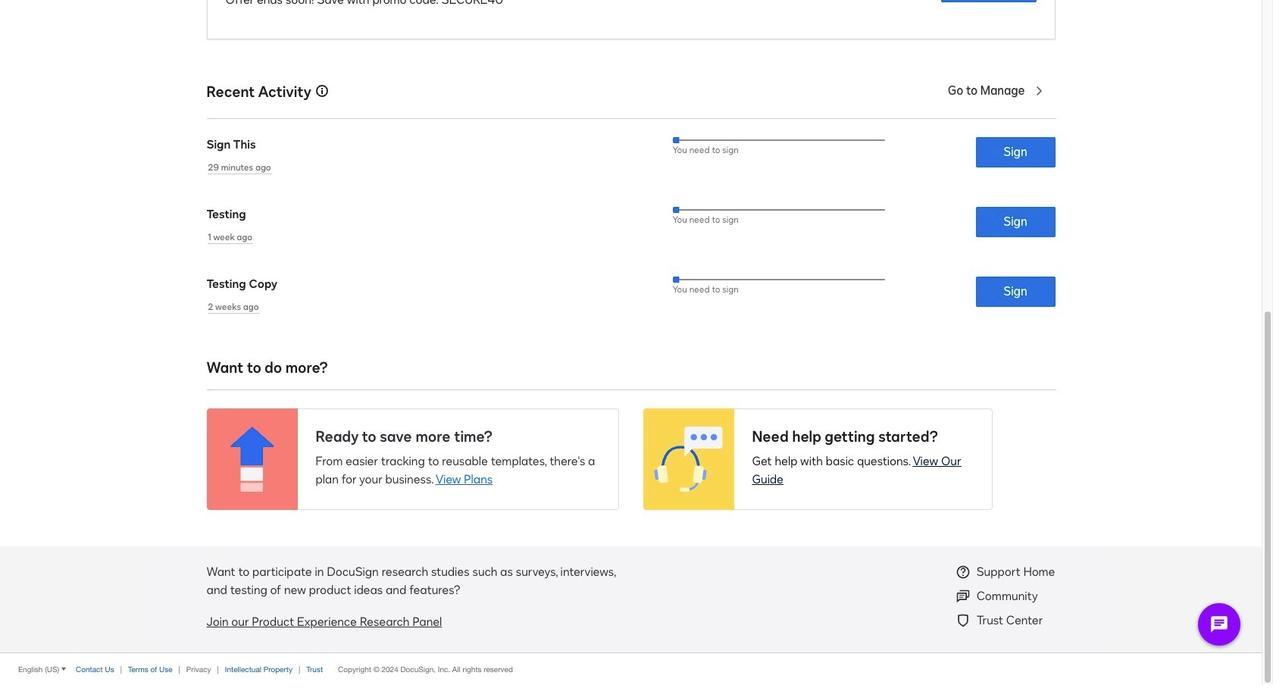 Task type: vqa. For each thing, say whether or not it's contained in the screenshot.
Search Favorites text field
no



Task type: describe. For each thing, give the bounding box(es) containing it.
2 region from the left
[[643, 408, 993, 510]]

1 region from the left
[[207, 408, 619, 510]]



Task type: locate. For each thing, give the bounding box(es) containing it.
1 horizontal spatial region
[[643, 408, 993, 510]]

more info region
[[0, 546, 1262, 685]]

0 horizontal spatial region
[[207, 408, 619, 510]]

region
[[207, 408, 619, 510], [643, 408, 993, 510]]



